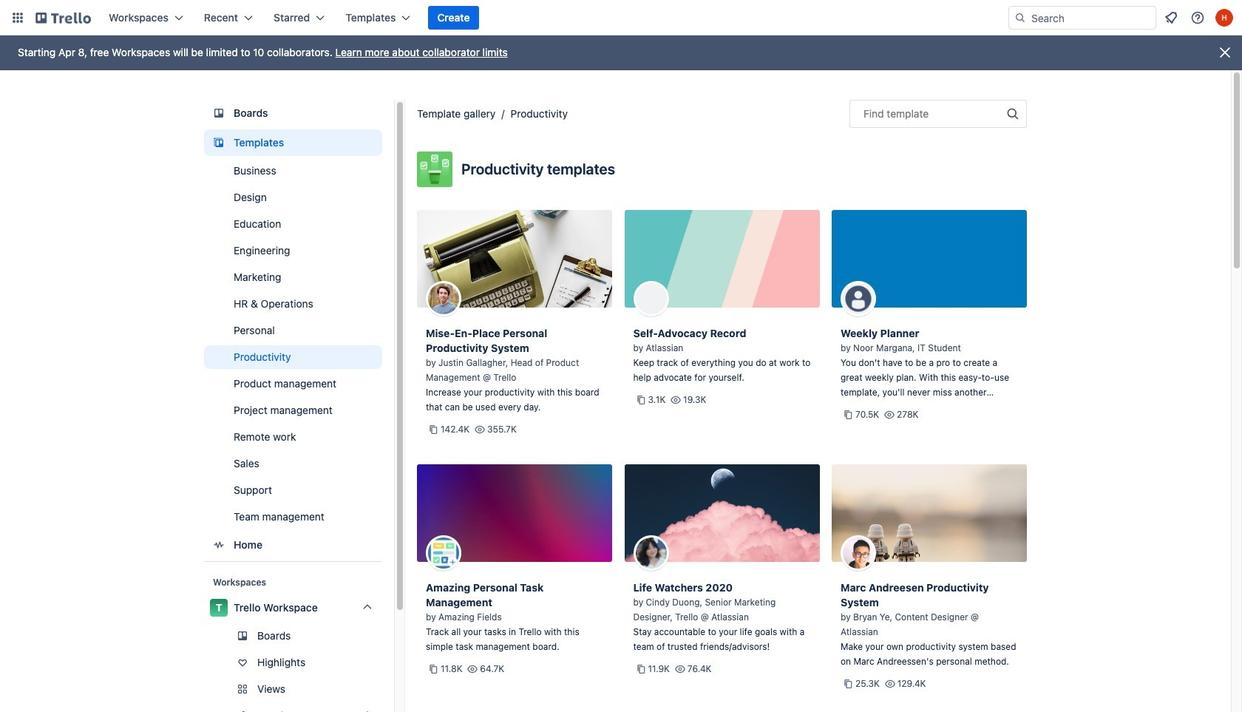 Task type: vqa. For each thing, say whether or not it's contained in the screenshot.
right Nelson's
no



Task type: describe. For each thing, give the bounding box(es) containing it.
template board image
[[210, 134, 228, 152]]

0 notifications image
[[1163, 9, 1180, 27]]

board image
[[210, 104, 228, 122]]

forward image
[[379, 707, 397, 712]]

primary element
[[0, 0, 1243, 36]]

atlassian image
[[633, 281, 669, 317]]

productivity icon image
[[417, 152, 453, 187]]

cindy duong, senior marketing designer, trello @ atlassian image
[[633, 535, 669, 571]]

amazing fields image
[[426, 535, 462, 571]]

search image
[[1015, 12, 1027, 24]]

howard (howard38800628) image
[[1216, 9, 1234, 27]]

forward image
[[379, 680, 397, 698]]



Task type: locate. For each thing, give the bounding box(es) containing it.
justin gallagher, head of product management @ trello image
[[426, 281, 462, 317]]

open information menu image
[[1191, 10, 1206, 25]]

home image
[[210, 536, 228, 554]]

Search field
[[1027, 7, 1156, 28]]

noor margana, it student image
[[841, 281, 876, 317]]

None field
[[850, 100, 1027, 128]]

back to home image
[[36, 6, 91, 30]]

add image
[[359, 707, 376, 712]]

bryan ye, content designer @ atlassian image
[[841, 535, 876, 571]]



